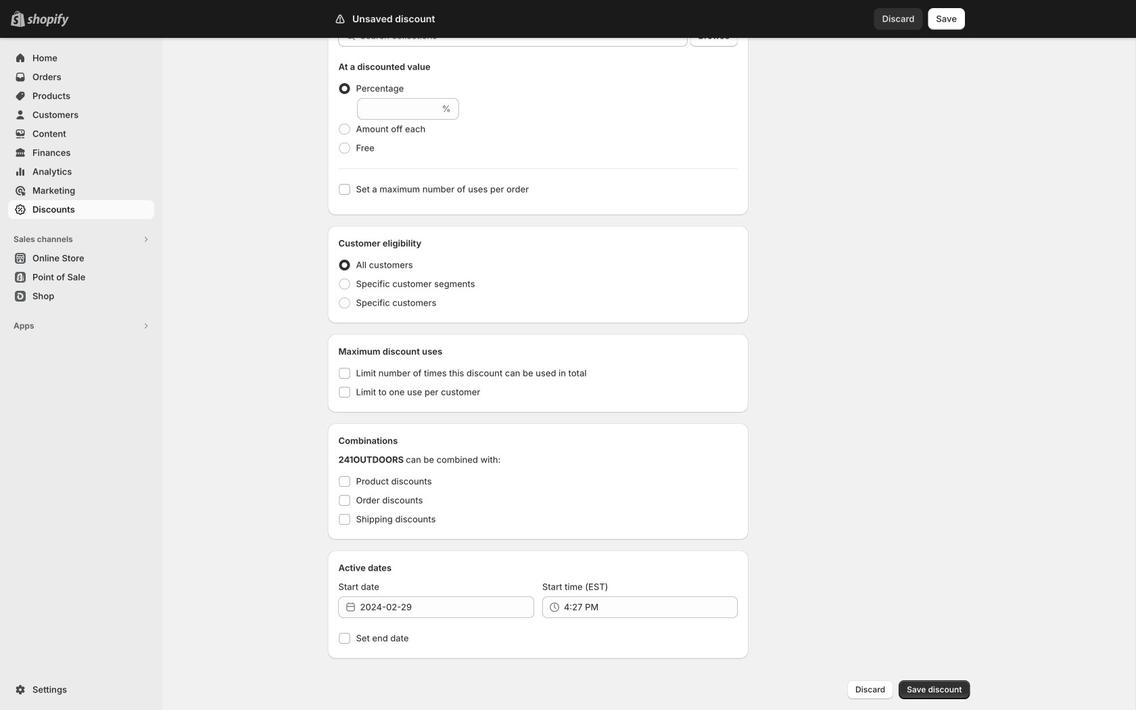 Task type: locate. For each thing, give the bounding box(es) containing it.
YYYY-MM-DD text field
[[360, 596, 534, 618]]

Search collections text field
[[360, 25, 687, 47]]

None text field
[[357, 98, 439, 120]]



Task type: describe. For each thing, give the bounding box(es) containing it.
shopify image
[[27, 13, 69, 27]]

Enter time text field
[[564, 596, 738, 618]]



